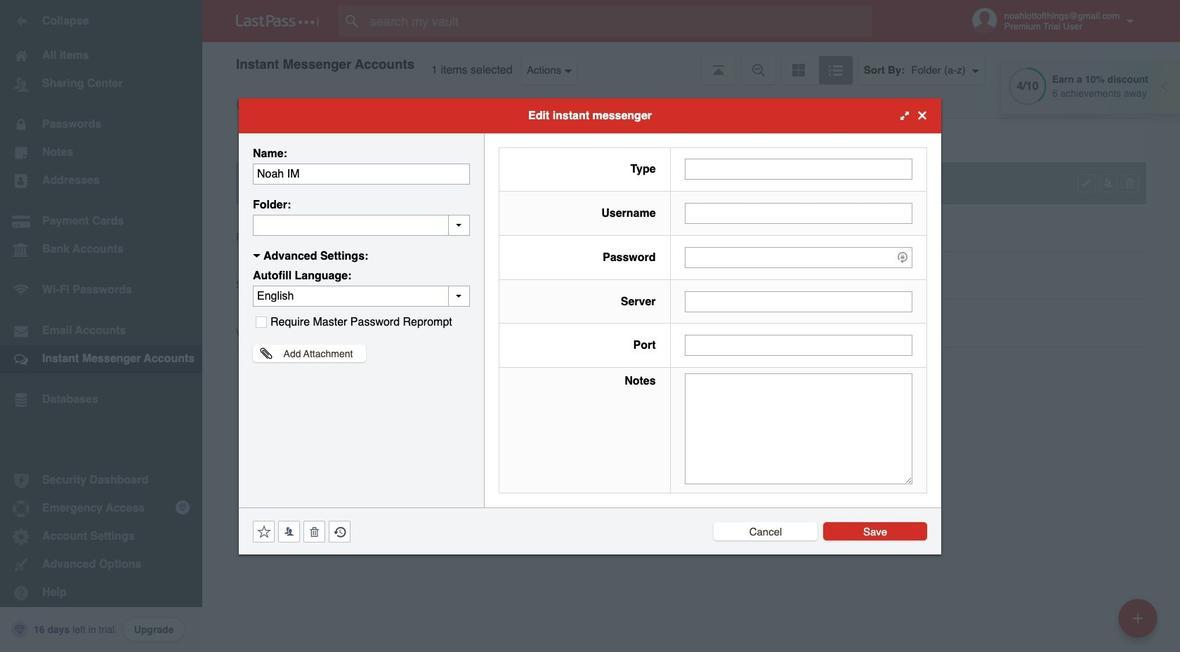 Task type: locate. For each thing, give the bounding box(es) containing it.
lastpass image
[[236, 15, 319, 27]]

None password field
[[685, 247, 913, 268]]

vault options navigation
[[202, 42, 1181, 84]]

new item image
[[1133, 614, 1143, 624]]

None text field
[[685, 335, 913, 356], [685, 374, 913, 485], [685, 335, 913, 356], [685, 374, 913, 485]]

dialog
[[239, 98, 942, 555]]

None text field
[[685, 159, 913, 180], [253, 163, 470, 184], [685, 203, 913, 224], [253, 215, 470, 236], [685, 291, 913, 312], [685, 159, 913, 180], [253, 163, 470, 184], [685, 203, 913, 224], [253, 215, 470, 236], [685, 291, 913, 312]]



Task type: describe. For each thing, give the bounding box(es) containing it.
search my vault text field
[[339, 6, 900, 37]]

new item navigation
[[1114, 595, 1166, 653]]

main navigation navigation
[[0, 0, 202, 653]]

Search search field
[[339, 6, 900, 37]]



